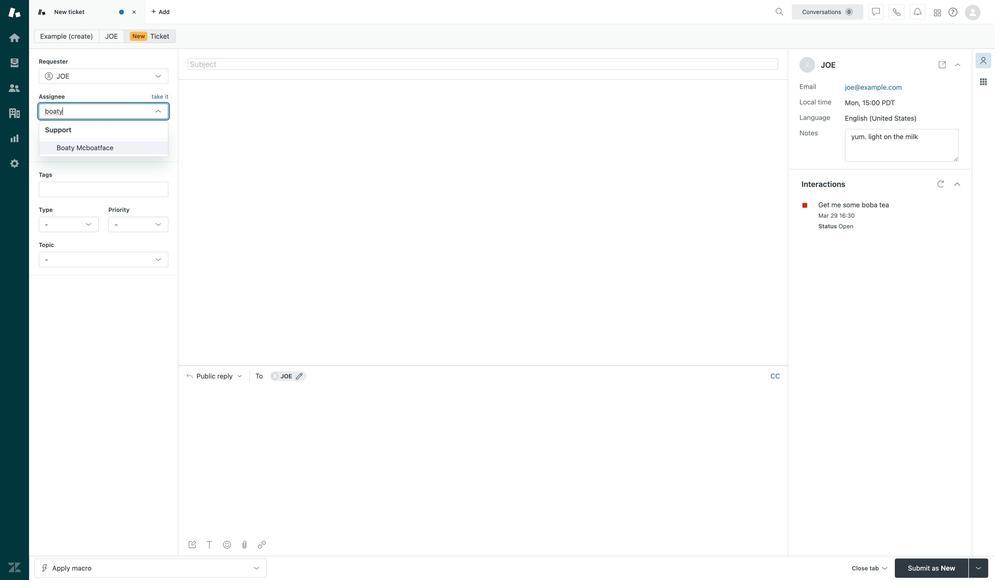 Task type: vqa. For each thing, say whether or not it's contained in the screenshot.
list box on the top
yes



Task type: describe. For each thing, give the bounding box(es) containing it.
minimize composer image
[[479, 362, 487, 370]]

tabs tab list
[[29, 0, 772, 24]]

close image
[[954, 61, 962, 69]]

notifications image
[[914, 8, 922, 16]]

button displays agent's chat status as invisible. image
[[872, 8, 880, 16]]

draft mode image
[[188, 541, 196, 549]]

add attachment image
[[241, 541, 248, 549]]

Mar 29 16:30 text field
[[819, 212, 855, 219]]

get help image
[[949, 8, 958, 16]]

reporting image
[[8, 132, 21, 145]]

apps image
[[980, 78, 988, 86]]

insert emojis image
[[223, 541, 231, 549]]

customers image
[[8, 82, 21, 94]]

Subject field
[[188, 58, 779, 70]]

main element
[[0, 0, 29, 580]]



Task type: locate. For each thing, give the bounding box(es) containing it.
user image
[[805, 62, 810, 68], [806, 63, 810, 68]]

zendesk support image
[[8, 6, 21, 19]]

admin image
[[8, 157, 21, 170]]

customer context image
[[980, 57, 988, 64]]

close image
[[129, 7, 139, 17]]

None text field
[[845, 129, 959, 162]]

edit user image
[[296, 373, 303, 380]]

secondary element
[[29, 27, 995, 46]]

get started image
[[8, 31, 21, 44]]

zendesk products image
[[934, 9, 941, 16]]

None field
[[45, 107, 151, 116]]

joe@example.com image
[[271, 372, 279, 380]]

format text image
[[206, 541, 214, 549]]

add link (cmd k) image
[[258, 541, 266, 549]]

view more details image
[[939, 61, 946, 69]]

tab
[[29, 0, 145, 24]]

views image
[[8, 57, 21, 69]]

zendesk image
[[8, 562, 21, 574]]

organizations image
[[8, 107, 21, 120]]

list box
[[39, 121, 168, 157]]



